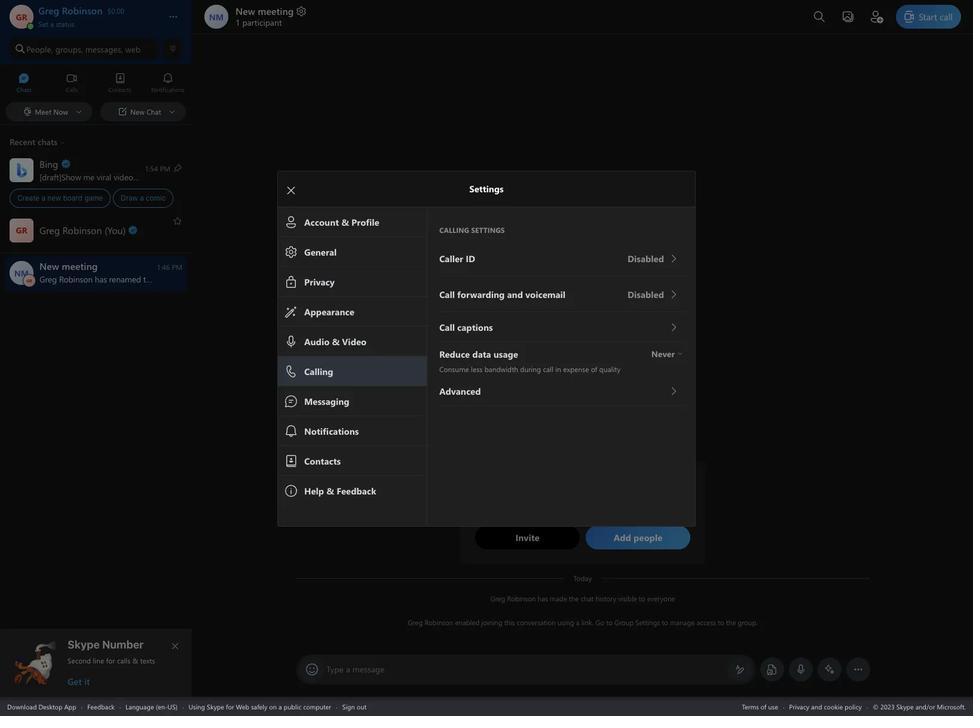 Task type: vqa. For each thing, say whether or not it's contained in the screenshot.
IN
no



Task type: describe. For each thing, give the bounding box(es) containing it.
using skype for web safely on a public computer
[[189, 703, 331, 712]]

a for new
[[41, 194, 45, 203]]

sign out link
[[342, 703, 367, 712]]

skype number element
[[10, 639, 182, 688]]

new meeting button
[[235, 5, 307, 17]]

1 horizontal spatial skype
[[207, 703, 224, 712]]

a for status
[[50, 19, 54, 29]]

safely
[[251, 703, 267, 712]]

a left public
[[279, 703, 282, 712]]

everyone
[[647, 594, 675, 604]]

people, groups, messages, web button
[[10, 38, 158, 60]]

game
[[84, 194, 103, 203]]

cookie
[[824, 703, 843, 712]]

meeting
[[258, 5, 294, 17]]

computer
[[303, 703, 331, 712]]

greg for greg robinson enabled joining this conversation using a link. go to group settings to manage access to the group.
[[408, 618, 423, 628]]

app
[[64, 703, 76, 712]]

history
[[595, 594, 616, 604]]

robinson for has made the chat history visible to everyone
[[507, 594, 536, 604]]

to right settings
[[662, 618, 668, 628]]

web
[[125, 43, 141, 55]]

download desktop app
[[7, 703, 76, 712]]

privacy and cookie policy link
[[789, 703, 862, 712]]

web
[[236, 703, 249, 712]]

use
[[768, 703, 778, 712]]

comic
[[146, 194, 166, 203]]

texts
[[140, 656, 155, 666]]

videos
[[114, 171, 137, 183]]

set a status
[[38, 19, 74, 29]]

people,
[[26, 43, 53, 55]]

number
[[102, 639, 144, 652]]

line
[[93, 656, 104, 666]]

desktop
[[38, 703, 62, 712]]

language (en-us)
[[126, 703, 178, 712]]

language (en-us) link
[[126, 703, 178, 712]]

create
[[17, 194, 40, 203]]

new meeting
[[235, 5, 294, 17]]

public
[[284, 703, 301, 712]]

to right 'access'
[[718, 618, 724, 628]]

feedback link
[[87, 703, 115, 712]]

create a new board game
[[17, 194, 103, 203]]

visible
[[618, 594, 637, 604]]

sign
[[342, 703, 355, 712]]

chat
[[581, 594, 594, 604]]

terms of use
[[742, 703, 778, 712]]

using
[[558, 618, 574, 628]]

settings
[[635, 618, 660, 628]]

using skype for web safely on a public computer link
[[189, 703, 331, 712]]

a for message
[[346, 664, 350, 675]]

draw a comic
[[121, 194, 166, 203]]

of
[[761, 703, 766, 712]]

robinson for enabled joining this conversation using a link. go to group settings to manage access to the group.
[[424, 618, 453, 628]]

new
[[235, 5, 255, 17]]

type a message
[[326, 664, 385, 675]]

&
[[132, 656, 138, 666]]

feedback
[[87, 703, 115, 712]]

[draft]show
[[39, 171, 81, 183]]

set
[[38, 19, 48, 29]]

for for web
[[226, 703, 234, 712]]

a for comic
[[140, 194, 144, 203]]

skype number
[[68, 639, 144, 652]]

privacy and cookie policy
[[789, 703, 862, 712]]

second line for calls & texts
[[68, 656, 155, 666]]

new
[[47, 194, 61, 203]]

1 vertical spatial on
[[269, 703, 277, 712]]

viral
[[97, 171, 111, 183]]

message
[[352, 664, 385, 675]]

policy
[[845, 703, 862, 712]]

[draft]show me viral videos on tiktok
[[39, 171, 173, 183]]

1 horizontal spatial the
[[726, 618, 736, 628]]

messages,
[[85, 43, 123, 55]]

set a status button
[[38, 17, 157, 29]]



Task type: locate. For each thing, give the bounding box(es) containing it.
link.
[[581, 618, 594, 628]]

calls
[[117, 656, 131, 666]]

to right go
[[606, 618, 613, 628]]

using
[[189, 703, 205, 712]]

draw
[[121, 194, 138, 203]]

Type a message text field
[[327, 664, 726, 676]]

greg robinson has made the chat history visible to everyone
[[490, 594, 675, 604]]

a right draw
[[140, 194, 144, 203]]

a inside button
[[50, 19, 54, 29]]

greg for greg robinson has made the chat history visible to everyone
[[490, 594, 505, 604]]

people, groups, messages, web
[[26, 43, 141, 55]]

download
[[7, 703, 37, 712]]

board
[[63, 194, 82, 203]]

go
[[595, 618, 604, 628]]

type
[[326, 664, 344, 675]]

1 horizontal spatial for
[[226, 703, 234, 712]]

to
[[639, 594, 645, 604], [606, 618, 613, 628], [662, 618, 668, 628], [718, 618, 724, 628]]

for for calls
[[106, 656, 115, 666]]

me
[[83, 171, 95, 183]]

for right line
[[106, 656, 115, 666]]

the left chat
[[569, 594, 579, 604]]

0 horizontal spatial greg
[[408, 618, 423, 628]]

enabled
[[455, 618, 480, 628]]

0 horizontal spatial robinson
[[424, 618, 453, 628]]

0 vertical spatial skype
[[68, 639, 100, 652]]

the
[[569, 594, 579, 604], [726, 618, 736, 628]]

for inside skype number element
[[106, 656, 115, 666]]

group.
[[738, 618, 758, 628]]

a right "type"
[[346, 664, 350, 675]]

and
[[811, 703, 822, 712]]

calling settings dialog
[[277, 171, 713, 527]]

1 horizontal spatial robinson
[[507, 594, 536, 604]]

terms
[[742, 703, 759, 712]]

1 vertical spatial skype
[[207, 703, 224, 712]]

0 vertical spatial robinson
[[507, 594, 536, 604]]

second
[[68, 656, 91, 666]]

on left tiktok
[[139, 171, 148, 183]]

a
[[50, 19, 54, 29], [41, 194, 45, 203], [140, 194, 144, 203], [576, 618, 579, 628], [346, 664, 350, 675], [279, 703, 282, 712]]

joining
[[481, 618, 502, 628]]

1 vertical spatial robinson
[[424, 618, 453, 628]]

language
[[126, 703, 154, 712]]

1 vertical spatial the
[[726, 618, 736, 628]]

out
[[357, 703, 367, 712]]

terms of use link
[[742, 703, 778, 712]]

has
[[538, 594, 548, 604]]

skype
[[68, 639, 100, 652], [207, 703, 224, 712]]

tab list
[[0, 68, 192, 100]]

a left link.
[[576, 618, 579, 628]]

a left new
[[41, 194, 45, 203]]

it
[[84, 676, 90, 688]]

the left group.
[[726, 618, 736, 628]]

0 horizontal spatial skype
[[68, 639, 100, 652]]

get it
[[68, 676, 90, 688]]

0 horizontal spatial the
[[569, 594, 579, 604]]

greg left enabled
[[408, 618, 423, 628]]

download desktop app link
[[7, 703, 76, 712]]

to right visible
[[639, 594, 645, 604]]

us)
[[168, 703, 178, 712]]

for left web
[[226, 703, 234, 712]]

made
[[550, 594, 567, 604]]

skype right using
[[207, 703, 224, 712]]

1 vertical spatial greg
[[408, 618, 423, 628]]

robinson
[[507, 594, 536, 604], [424, 618, 453, 628]]

get
[[68, 676, 82, 688]]

0 horizontal spatial on
[[139, 171, 148, 183]]

skype up second
[[68, 639, 100, 652]]

0 vertical spatial on
[[139, 171, 148, 183]]

sign out
[[342, 703, 367, 712]]

0 horizontal spatial for
[[106, 656, 115, 666]]

(en-
[[156, 703, 168, 712]]

greg robinson enabled joining this conversation using a link. go to group settings to manage access to the group.
[[408, 618, 758, 628]]

0 vertical spatial the
[[569, 594, 579, 604]]

1 vertical spatial for
[[226, 703, 234, 712]]

1 horizontal spatial greg
[[490, 594, 505, 604]]

robinson left has
[[507, 594, 536, 604]]

robinson left enabled
[[424, 618, 453, 628]]

on
[[139, 171, 148, 183], [269, 703, 277, 712]]

1 horizontal spatial on
[[269, 703, 277, 712]]

status
[[56, 19, 74, 29]]

privacy
[[789, 703, 809, 712]]

access
[[697, 618, 716, 628]]

on right safely
[[269, 703, 277, 712]]

0 vertical spatial greg
[[490, 594, 505, 604]]

conversation
[[517, 618, 556, 628]]

this
[[504, 618, 515, 628]]

a right set
[[50, 19, 54, 29]]

groups,
[[55, 43, 83, 55]]

group
[[614, 618, 634, 628]]

manage
[[670, 618, 695, 628]]

greg up the joining
[[490, 594, 505, 604]]

0 vertical spatial for
[[106, 656, 115, 666]]

for
[[106, 656, 115, 666], [226, 703, 234, 712]]

tiktok
[[150, 171, 173, 183]]



